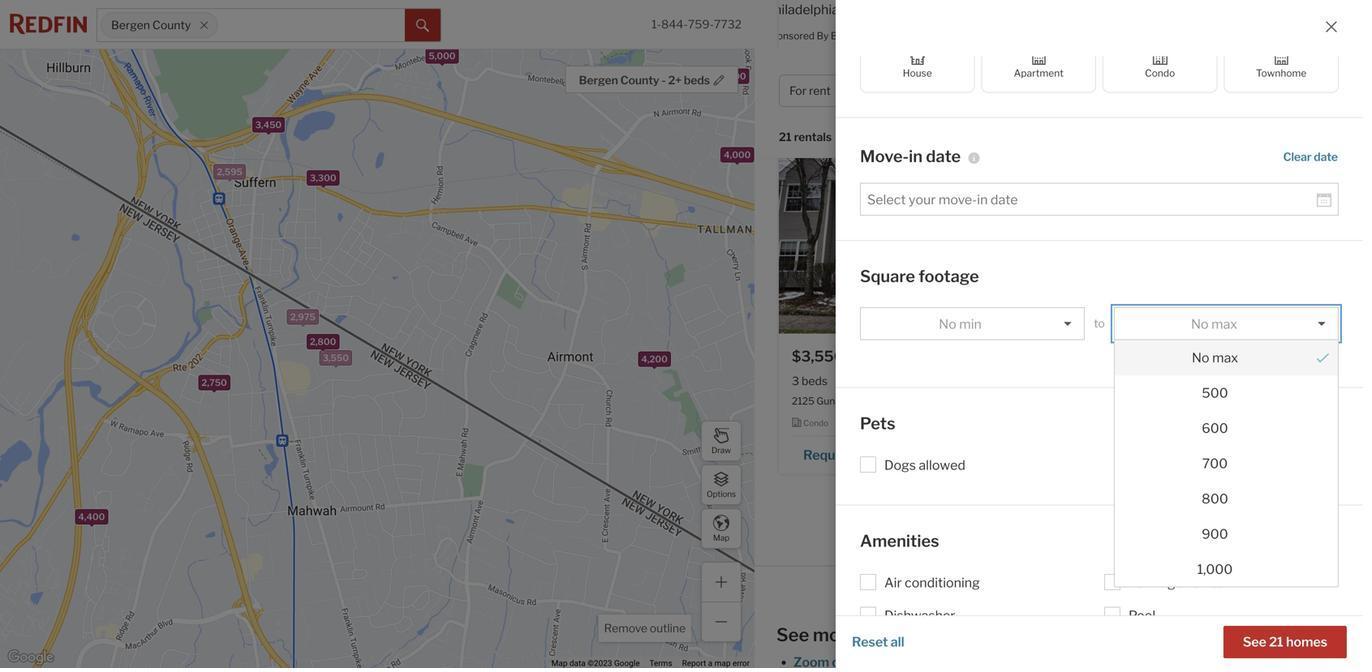 Task type: locate. For each thing, give the bounding box(es) containing it.
tour down pets
[[867, 447, 893, 463]]

0 horizontal spatial see
[[777, 624, 809, 646]]

reset all button
[[852, 626, 905, 659]]

0 horizontal spatial 07430
[[929, 395, 960, 407]]

7732
[[714, 17, 742, 31]]

request down gunston
[[803, 447, 855, 463]]

request a tour button down pets
[[792, 442, 911, 466]]

no max inside dialog
[[1192, 350, 1238, 366]]

900
[[1202, 526, 1228, 542]]

bergen down by
[[779, 65, 841, 87]]

map
[[713, 533, 730, 543]]

request a tour down pets
[[803, 447, 893, 463]]

1 — from the left
[[895, 375, 905, 388]]

beds for 2
[[1088, 375, 1114, 388]]

dialog containing no max
[[1114, 339, 1339, 588]]

9462
[[1280, 447, 1314, 463]]

county for bergen county apartments for rent
[[845, 65, 907, 87]]

by
[[817, 30, 829, 42]]

see left more
[[777, 624, 809, 646]]

0 horizontal spatial homes
[[861, 624, 919, 646]]

0 horizontal spatial nj
[[915, 395, 927, 407]]

1 horizontal spatial —
[[1163, 375, 1173, 388]]

beds right 3
[[802, 375, 828, 388]]

800
[[1202, 491, 1229, 507]]

600
[[1202, 421, 1228, 436]]

07430 up 600
[[1215, 395, 1247, 407]]

2
[[1079, 375, 1085, 388]]

bergen for bergen county - 2+ beds
[[579, 73, 618, 87]]

1 right •
[[1254, 84, 1259, 98]]

0 horizontal spatial sq
[[908, 375, 920, 388]]

sq
[[908, 375, 920, 388], [1177, 375, 1189, 388]]

pool
[[1129, 608, 1156, 624]]

— for 1 bath
[[1163, 375, 1173, 388]]

•
[[1248, 84, 1251, 98]]

0 horizontal spatial house
[[903, 67, 932, 79]]

utilities
[[1129, 641, 1175, 657]]

1-844-759-7732
[[652, 17, 742, 31]]

max up "500"
[[1212, 350, 1238, 366]]

0 horizontal spatial — sq ft
[[895, 375, 932, 388]]

bergen left -
[[579, 73, 618, 87]]

— sq ft up 119 2nd st unit b, mahwah, nj 07430
[[1163, 375, 1200, 388]]

home type
[[955, 84, 1013, 98]]

119 2nd st unit b, mahwah, nj 07430
[[1079, 395, 1247, 407]]

— sq ft for 1 bath
[[1163, 375, 1200, 388]]

tour left 700
[[1153, 447, 1179, 463]]

1 horizontal spatial see
[[1243, 635, 1267, 650]]

1 horizontal spatial ft
[[1192, 375, 1200, 388]]

1 horizontal spatial date
[[1314, 150, 1338, 164]]

21 inside button
[[1269, 635, 1284, 650]]

0 horizontal spatial county
[[152, 18, 191, 32]]

0 horizontal spatial bergen
[[111, 18, 150, 32]]

no for no max element
[[1192, 350, 1210, 366]]

1 horizontal spatial nj
[[1202, 395, 1213, 407]]

1 horizontal spatial bergen
[[579, 73, 618, 87]]

— up 119 2nd st unit b, mahwah, nj 07430
[[1163, 375, 1173, 388]]

— right 'baths'
[[895, 375, 905, 388]]

county for bergen county
[[152, 18, 191, 32]]

more
[[813, 624, 858, 646]]

1 horizontal spatial request a tour
[[1089, 447, 1179, 463]]

bergen left remove bergen county image
[[111, 18, 150, 32]]

0 horizontal spatial —
[[895, 375, 905, 388]]

0 vertical spatial no max
[[1191, 316, 1238, 332]]

3,300
[[310, 173, 336, 184]]

2 horizontal spatial condo
[[1145, 67, 1175, 79]]

all
[[1196, 84, 1211, 98]]

a for (201) 779-8204
[[858, 447, 865, 463]]

map button
[[701, 509, 742, 549]]

nj
[[915, 395, 927, 407], [1202, 395, 1213, 407]]

mahwah, right b,
[[1159, 395, 1200, 407]]

date
[[926, 146, 961, 166], [1314, 150, 1338, 164]]

beds
[[684, 73, 710, 87], [802, 375, 828, 388], [1088, 375, 1114, 388]]

ft up 2125 gunston ct, mahwah, nj 07430
[[923, 375, 932, 388]]

option group
[[860, 37, 1339, 93]]

0 vertical spatial 21
[[779, 130, 792, 144]]

for
[[1018, 65, 1042, 87]]

sq up 119 2nd st unit b, mahwah, nj 07430
[[1177, 375, 1189, 388]]

sq up 2125 gunston ct, mahwah, nj 07430
[[908, 375, 920, 388]]

type
[[989, 84, 1013, 98]]

1 horizontal spatial — sq ft
[[1163, 375, 1200, 388]]

clear date button
[[1283, 142, 1339, 170]]

a down b,
[[1143, 447, 1150, 463]]

1 horizontal spatial 21
[[1269, 635, 1284, 650]]

— sq ft up 2125 gunston ct, mahwah, nj 07430
[[895, 375, 932, 388]]

house down 2nd on the right bottom of page
[[1090, 419, 1114, 428]]

dogs allowed
[[885, 458, 966, 474]]

allowed
[[919, 458, 966, 474], [1171, 458, 1218, 474], [1178, 575, 1225, 591]]

2 ft from the left
[[1192, 375, 1200, 388]]

2+ left the bd
[[1061, 84, 1075, 98]]

price
[[879, 84, 907, 98]]

bergen inside button
[[579, 73, 618, 87]]

no up "500"
[[1192, 350, 1210, 366]]

list box
[[1114, 307, 1339, 588]]

request down st
[[1089, 447, 1141, 463]]

1 horizontal spatial request
[[1089, 447, 1141, 463]]

mahwah, up pets
[[872, 395, 913, 407]]

2 — from the left
[[1163, 375, 1173, 388]]

1 sq from the left
[[908, 375, 920, 388]]

(download all) link
[[1072, 559, 1148, 573], [1072, 559, 1148, 573]]

no max up "500"
[[1192, 350, 1238, 366]]

21
[[779, 130, 792, 144], [1269, 635, 1284, 650]]

Condo checkbox
[[1103, 37, 1218, 93]]

21 left rentals
[[779, 130, 792, 144]]

homes inside button
[[1286, 635, 1328, 650]]

photo of 119 2nd st unit b, mahwah, nj 07430 image
[[1066, 134, 1337, 334]]

rentals
[[794, 130, 832, 144]]

for rent button
[[779, 75, 862, 107]]

1 horizontal spatial tour
[[1153, 447, 1179, 463]]

1 horizontal spatial request a tour button
[[1079, 442, 1195, 466]]

bd
[[1077, 84, 1091, 98]]

remove outline button
[[598, 615, 691, 643]]

1 horizontal spatial beds
[[802, 375, 828, 388]]

2 request a tour button from the left
[[1079, 442, 1195, 466]]

1 request a tour from the left
[[803, 447, 893, 463]]

6,500
[[720, 71, 746, 81]]

(201)
[[928, 447, 959, 463]]

sq for 1 bath
[[1177, 375, 1189, 388]]

house inside checkbox
[[903, 67, 932, 79]]

house
[[903, 67, 932, 79], [1090, 419, 1114, 428]]

3,550
[[323, 353, 349, 364]]

2+ inside button
[[1061, 84, 1075, 98]]

move-in date
[[860, 146, 961, 166]]

see right included
[[1243, 635, 1267, 650]]

county left -
[[621, 73, 659, 87]]

table
[[1303, 134, 1336, 150]]

ft for 2.5 baths
[[923, 375, 932, 388]]

no inside dialog
[[1192, 350, 1210, 366]]

1,000
[[1197, 562, 1233, 578]]

see inside the see 21 homes button
[[1243, 635, 1267, 650]]

2 sq from the left
[[1177, 375, 1189, 388]]

pets
[[860, 414, 896, 434]]

(201) 779-8204
[[928, 447, 1027, 463]]

no up no max element
[[1191, 316, 1209, 332]]

condo up 0+
[[1090, 66, 1115, 75]]

1 — sq ft from the left
[[895, 375, 932, 388]]

options
[[707, 490, 736, 499]]

(download all)
[[1072, 559, 1148, 573]]

1 vertical spatial 1
[[1123, 375, 1128, 388]]

ct,
[[857, 395, 870, 407]]

1 left the bath
[[1123, 375, 1128, 388]]

0 horizontal spatial ft
[[923, 375, 932, 388]]

bath
[[1130, 375, 1155, 388]]

1 horizontal spatial homes
[[1286, 635, 1328, 650]]

2 horizontal spatial county
[[845, 65, 907, 87]]

1-
[[652, 17, 661, 31]]

2+ right -
[[668, 73, 682, 87]]

utilities included
[[1129, 641, 1229, 657]]

07430 up (201)
[[929, 395, 960, 407]]

2 — sq ft from the left
[[1163, 375, 1200, 388]]

2 tour from the left
[[1153, 447, 1179, 463]]

0 vertical spatial max
[[1212, 316, 1238, 332]]

date right in
[[926, 146, 961, 166]]

0 horizontal spatial request a tour button
[[792, 442, 911, 466]]

request a tour button for (845) 554-9462
[[1079, 442, 1195, 466]]

0 horizontal spatial 1
[[1123, 375, 1128, 388]]

1 request a tour button from the left
[[792, 442, 911, 466]]

0 horizontal spatial request a tour
[[803, 447, 893, 463]]

no for list box containing no max
[[1191, 316, 1209, 332]]

bergen county
[[111, 18, 191, 32]]

condo down 2125
[[804, 419, 829, 428]]

1 vertical spatial house
[[1090, 419, 1114, 428]]

0 vertical spatial house
[[903, 67, 932, 79]]

1 horizontal spatial a
[[1143, 447, 1150, 463]]

— sq ft for 2.5 baths
[[895, 375, 932, 388]]

request a tour down unit
[[1089, 447, 1179, 463]]

2 request a tour from the left
[[1089, 447, 1179, 463]]

request a tour button down unit
[[1079, 442, 1195, 466]]

ft left "500"
[[1192, 375, 1200, 388]]

date down table
[[1314, 150, 1338, 164]]

1 horizontal spatial mahwah,
[[1159, 395, 1200, 407]]

0 horizontal spatial tour
[[867, 447, 893, 463]]

3 beds
[[792, 375, 828, 388]]

county left remove bergen county image
[[152, 18, 191, 32]]

1 horizontal spatial 1
[[1254, 84, 1259, 98]]

/
[[1093, 84, 1097, 98]]

a down pets
[[858, 447, 865, 463]]

amenities
[[860, 532, 939, 551]]

all filters • 1 button
[[1166, 75, 1270, 107]]

outline
[[650, 622, 686, 636]]

dialog
[[1114, 339, 1339, 588]]

no max for list box containing no max
[[1191, 316, 1238, 332]]

— sq ft
[[895, 375, 932, 388], [1163, 375, 1200, 388]]

2 horizontal spatial bergen
[[779, 65, 841, 87]]

1 a from the left
[[858, 447, 865, 463]]

for rent
[[790, 84, 831, 98]]

1 vertical spatial 21
[[1269, 635, 1284, 650]]

all
[[891, 635, 905, 650]]

beds right -
[[684, 73, 710, 87]]

0 horizontal spatial condo
[[804, 419, 829, 428]]

0 horizontal spatial request
[[803, 447, 855, 463]]

request a tour button for (201) 779-8204
[[792, 442, 911, 466]]

1 vertical spatial max
[[1212, 350, 1238, 366]]

county down 'booking.com'
[[845, 65, 907, 87]]

2 beds
[[1079, 375, 1114, 388]]

2 07430 from the left
[[1215, 395, 1247, 407]]

nj up 600
[[1202, 395, 1213, 407]]

1 vertical spatial no max
[[1192, 350, 1238, 366]]

1 horizontal spatial 07430
[[1215, 395, 1247, 407]]

homes for see 21 homes
[[1286, 635, 1328, 650]]

0 horizontal spatial mahwah,
[[872, 395, 913, 407]]

beds inside button
[[684, 73, 710, 87]]

reset all
[[852, 635, 905, 650]]

request
[[803, 447, 855, 463], [1089, 447, 1141, 463]]

0 horizontal spatial beds
[[684, 73, 710, 87]]

2+ bd / 0+ ba
[[1061, 84, 1130, 98]]

0 horizontal spatial 21
[[779, 130, 792, 144]]

apartments
[[911, 65, 1014, 87]]

2 a from the left
[[1143, 447, 1150, 463]]

0 horizontal spatial 2+
[[668, 73, 682, 87]]

rent
[[809, 84, 831, 98]]

county inside button
[[621, 73, 659, 87]]

ba
[[1116, 84, 1130, 98]]

1 horizontal spatial sq
[[1177, 375, 1189, 388]]

—
[[895, 375, 905, 388], [1163, 375, 1173, 388]]

Select your move-in date text field
[[868, 192, 1317, 208]]

2+ bd / 0+ ba button
[[1050, 75, 1160, 107]]

see 21 homes button
[[1224, 626, 1347, 659]]

all)
[[1131, 559, 1148, 573]]

no min
[[939, 316, 982, 332]]

1 request from the left
[[803, 447, 855, 463]]

1 horizontal spatial county
[[621, 73, 659, 87]]

beds right 2
[[1088, 375, 1114, 388]]

no max
[[1191, 316, 1238, 332], [1192, 350, 1238, 366]]

1 tour from the left
[[867, 447, 893, 463]]

nj right ct,
[[915, 395, 927, 407]]

1 horizontal spatial 2+
[[1061, 84, 1075, 98]]

max up no max element
[[1212, 316, 1238, 332]]

2 horizontal spatial beds
[[1088, 375, 1114, 388]]

all filters • 1
[[1196, 84, 1259, 98]]

no max for no max element
[[1192, 350, 1238, 366]]

1 ft from the left
[[923, 375, 932, 388]]

21 right included
[[1269, 635, 1284, 650]]

house up price
[[903, 67, 932, 79]]

tour for (201)
[[867, 447, 893, 463]]

bergen
[[111, 18, 150, 32], [779, 65, 841, 87], [579, 73, 618, 87]]

0 horizontal spatial a
[[858, 447, 865, 463]]

no max up no max element
[[1191, 316, 1238, 332]]

condo up remove 2+ bd / 0+ ba image
[[1145, 67, 1175, 79]]

2 request from the left
[[1089, 447, 1141, 463]]

0 vertical spatial 1
[[1254, 84, 1259, 98]]



Task type: vqa. For each thing, say whether or not it's contained in the screenshot.
UNIVERSITY
no



Task type: describe. For each thing, give the bounding box(es) containing it.
favorite button checkbox
[[1302, 347, 1324, 368]]

1 bath
[[1123, 375, 1155, 388]]

map region
[[0, 4, 802, 669]]

max inside dialog
[[1212, 350, 1238, 366]]

allowed for parking allowed
[[1178, 575, 1225, 591]]

4,000
[[724, 150, 751, 160]]

gunston
[[817, 395, 855, 407]]

allowed for dogs allowed
[[919, 458, 966, 474]]

bergen for bergen county
[[111, 18, 150, 32]]

list box containing no max
[[1114, 307, 1339, 588]]

photo of 2125 gunston ct, mahwah, nj 07430 image
[[779, 134, 1050, 334]]

footage
[[919, 267, 979, 286]]

price button
[[869, 75, 938, 107]]

submit search image
[[416, 19, 429, 32]]

700
[[1202, 456, 1228, 472]]

request a tour for (845) 554-9462
[[1089, 447, 1179, 463]]

see more homes
[[777, 624, 919, 646]]

remove 2+ bd / 0+ ba image
[[1138, 86, 1148, 96]]

clear date
[[1283, 150, 1338, 164]]

air conditioning
[[885, 575, 980, 591]]

furnished
[[885, 641, 945, 657]]

homes for see more homes
[[861, 624, 919, 646]]

-
[[662, 73, 666, 87]]

photos button
[[1234, 133, 1300, 158]]

2,800
[[310, 337, 336, 347]]

0 horizontal spatial date
[[926, 146, 961, 166]]

sponsored by booking.com
[[765, 30, 890, 42]]

8204
[[992, 447, 1027, 463]]

condo inside checkbox
[[1145, 67, 1175, 79]]

unit
[[1127, 395, 1146, 407]]

move-
[[860, 146, 909, 166]]

rent
[[1046, 65, 1087, 87]]

air
[[885, 575, 902, 591]]

cats
[[1140, 458, 1168, 474]]

3
[[792, 375, 799, 388]]

2 mahwah, from the left
[[1159, 395, 1200, 407]]

1 horizontal spatial condo
[[1090, 66, 1115, 75]]

(845)
[[1212, 447, 1246, 463]]

2,975
[[290, 312, 316, 323]]

2125 gunston ct, mahwah, nj 07430
[[792, 395, 960, 407]]

filters
[[1213, 84, 1245, 98]]

see for see more homes
[[777, 624, 809, 646]]

a for (845) 554-9462
[[1143, 447, 1150, 463]]

parking
[[1129, 575, 1176, 591]]

1 nj from the left
[[915, 395, 927, 407]]

no max element
[[1115, 340, 1338, 376]]

House checkbox
[[860, 37, 975, 93]]

tour for (845)
[[1153, 447, 1179, 463]]

allowed for cats allowed
[[1171, 458, 1218, 474]]

square
[[860, 267, 915, 286]]

21 rentals
[[779, 130, 832, 144]]

2nd
[[1096, 395, 1113, 407]]

parking allowed
[[1129, 575, 1225, 591]]

philadelphia
[[765, 2, 839, 17]]

500
[[1202, 385, 1228, 401]]

see 21 homes
[[1243, 635, 1328, 650]]

0+
[[1100, 84, 1114, 98]]

request for (845)
[[1089, 447, 1141, 463]]

county for bergen county - 2+ beds
[[621, 73, 659, 87]]

min
[[959, 316, 982, 332]]

table button
[[1300, 133, 1339, 157]]

philadelphia link
[[765, 1, 1064, 19]]

beds for 3
[[802, 375, 828, 388]]

baths
[[856, 375, 886, 388]]

options button
[[701, 465, 742, 506]]

1-844-759-7732 link
[[652, 17, 742, 31]]

779-
[[962, 447, 992, 463]]

ft for 1 bath
[[1192, 375, 1200, 388]]

1 07430 from the left
[[929, 395, 960, 407]]

see for see 21 homes
[[1243, 635, 1267, 650]]

4,400
[[78, 512, 105, 523]]

759-
[[688, 17, 714, 31]]

$3,550
[[792, 348, 844, 366]]

request for (201)
[[803, 447, 855, 463]]

date inside button
[[1314, 150, 1338, 164]]

home type button
[[944, 75, 1044, 107]]

sq for 2.5 baths
[[908, 375, 920, 388]]

2 nj from the left
[[1202, 395, 1213, 407]]

in
[[909, 146, 923, 166]]

Townhome checkbox
[[1224, 37, 1339, 93]]

bergen for bergen county apartments for rent
[[779, 65, 841, 87]]

1 inside all filters • 1 button
[[1254, 84, 1259, 98]]

(845) 554-9462 link
[[1195, 440, 1324, 468]]

favorite button image
[[1302, 347, 1324, 368]]

Apartment checkbox
[[982, 37, 1096, 93]]

2,750
[[202, 378, 227, 388]]

for
[[790, 84, 807, 98]]

draw button
[[701, 421, 742, 462]]

1 mahwah, from the left
[[872, 395, 913, 407]]

1 horizontal spatial house
[[1090, 419, 1114, 428]]

remove
[[604, 622, 647, 636]]

$2,750
[[1079, 348, 1129, 366]]

5,000
[[429, 51, 456, 61]]

dogs
[[885, 458, 916, 474]]

request a tour for (201) 779-8204
[[803, 447, 893, 463]]

2.5
[[837, 375, 853, 388]]

— for 2.5 baths
[[895, 375, 905, 388]]

remove outline
[[604, 622, 686, 636]]

conditioning
[[905, 575, 980, 591]]

(845) 554-9462
[[1212, 447, 1314, 463]]

clear
[[1283, 150, 1312, 164]]

included
[[1177, 641, 1229, 657]]

dishwasher
[[885, 608, 955, 624]]

reset
[[852, 635, 888, 650]]

option group containing house
[[860, 37, 1339, 93]]

google image
[[4, 648, 58, 669]]

b,
[[1148, 395, 1157, 407]]

2+ inside button
[[668, 73, 682, 87]]

2,595
[[217, 167, 243, 177]]

townhome
[[1256, 67, 1307, 79]]

bergen county apartments for rent
[[779, 65, 1087, 87]]

no left min
[[939, 316, 957, 332]]

2125
[[792, 395, 815, 407]]

bergen county - 2+ beds
[[579, 73, 710, 87]]

cats allowed
[[1140, 458, 1218, 474]]

remove bergen county image
[[199, 20, 209, 30]]



